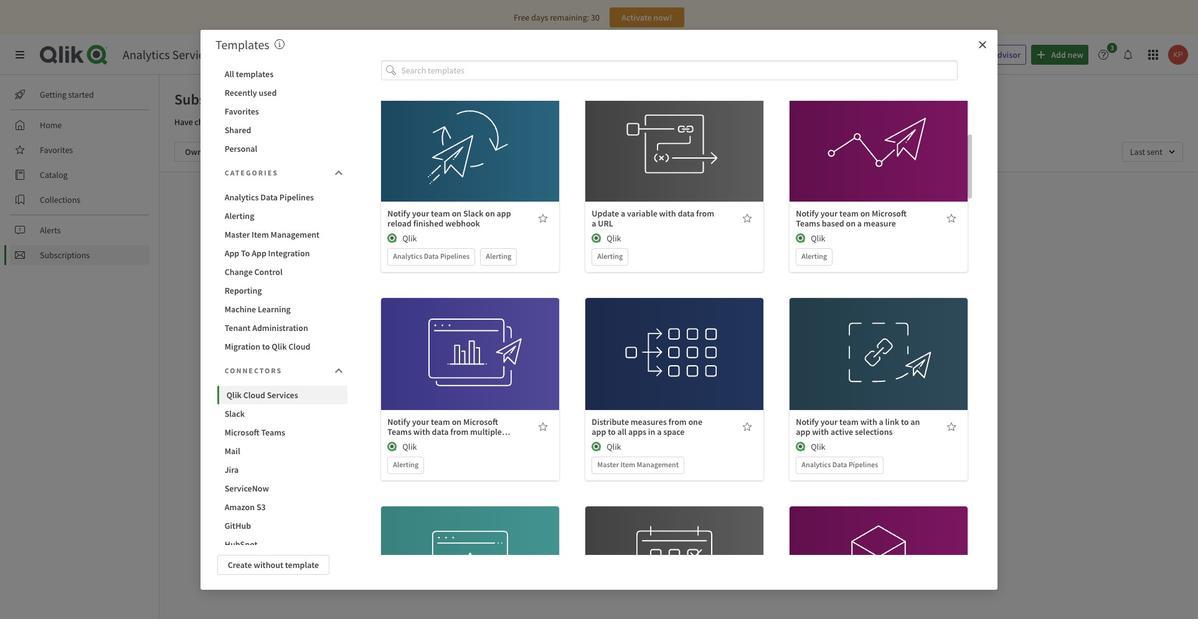 Task type: vqa. For each thing, say whether or not it's contained in the screenshot.
Qlik Cloud Services
yes



Task type: describe. For each thing, give the bounding box(es) containing it.
a down subscribe
[[630, 292, 635, 303]]

collections link
[[10, 190, 150, 210]]

by
[[754, 279, 763, 290]]

1 horizontal spatial analytics data pipelines
[[393, 252, 470, 261]]

recently
[[225, 87, 257, 98]]

you inside you do not have any subscriptions yet subscribe to a chart or sheet to receive it by email on a regular basis. click 'subscribe' on the chart or sheet in the app to get started.
[[604, 262, 619, 275]]

1 vertical spatial data
[[424, 252, 439, 261]]

details button for update a variable with data from a url
[[636, 150, 714, 170]]

regular
[[636, 292, 662, 303]]

use template button for update a variable with data from a url
[[636, 122, 714, 142]]

active
[[831, 427, 854, 438]]

1 horizontal spatial management
[[637, 460, 679, 470]]

s3
[[257, 502, 266, 513]]

app inside you do not have any subscriptions yet subscribe to a chart or sheet to receive it by email on a regular basis. click 'subscribe' on the chart or sheet in the app to get started.
[[688, 304, 702, 315]]

details button for notify your team on slack on app reload finished webhook
[[432, 150, 510, 170]]

1 sheets from the left
[[229, 117, 252, 128]]

sent
[[254, 117, 269, 128]]

days
[[531, 12, 548, 23]]

home
[[40, 120, 62, 131]]

0 horizontal spatial sheet
[[644, 304, 664, 315]]

qlik for update a variable with data from a url
[[607, 233, 621, 244]]

without
[[254, 560, 283, 571]]

analytics services
[[123, 47, 215, 62]]

reload
[[388, 218, 412, 229]]

teams for based
[[796, 218, 820, 229]]

amazon
[[225, 502, 255, 513]]

0 horizontal spatial or
[[219, 117, 227, 128]]

click
[[686, 292, 704, 303]]

microsoft for multiple
[[464, 417, 498, 428]]

app to app integration button
[[217, 244, 348, 263]]

collections
[[40, 194, 80, 206]]

use template button for notify your team with a link to an app with active selections
[[840, 331, 918, 351]]

pipelines inside button
[[280, 192, 314, 203]]

1 horizontal spatial the
[[759, 292, 771, 303]]

apps inside distribute measures from one app to all apps in a space
[[629, 427, 647, 438]]

based
[[822, 218, 845, 229]]

notify for notify your team on microsoft teams with data from multiple apps
[[388, 417, 411, 428]]

details button for notify your team with a link to an app with active selections
[[840, 358, 918, 378]]

use template for update a variable with data from a url
[[650, 127, 700, 138]]

hubspot
[[225, 539, 258, 550]]

activate now!
[[622, 12, 673, 23]]

your for notify your team with a link to an app with active selections
[[821, 417, 838, 428]]

reporting button
[[217, 281, 348, 300]]

categories button
[[217, 160, 348, 185]]

hubspot button
[[217, 535, 348, 554]]

catalog link
[[10, 165, 150, 185]]

0 vertical spatial subscriptions
[[174, 90, 263, 109]]

favorites link
[[10, 140, 150, 160]]

2 horizontal spatial or
[[679, 279, 687, 290]]

multiple inside notify your team on microsoft teams with data from multiple apps
[[470, 427, 502, 438]]

subscriptions
[[691, 262, 749, 275]]

a right update
[[621, 208, 626, 219]]

last sent image
[[1123, 142, 1184, 162]]

qlik image for update a variable with data from a url
[[592, 234, 602, 244]]

Search templates text field
[[401, 60, 958, 80]]

alerting for notify your team on microsoft teams with data from multiple apps
[[393, 460, 419, 470]]

details for notify your team on microsoft teams with data from multiple apps
[[458, 363, 483, 374]]

servicenow
[[225, 483, 269, 494]]

connectors button
[[217, 359, 348, 383]]

notify your team with a link to an app with active selections
[[796, 417, 920, 438]]

notify for notify your team with a link to an app with active selections
[[796, 417, 819, 428]]

in inside you do not have any subscriptions yet subscribe to a chart or sheet to receive it by email on a regular basis. click 'subscribe' on the chart or sheet in the app to get started.
[[666, 304, 673, 315]]

to down subscriptions
[[710, 279, 718, 290]]

add to favorites image for notify your team on microsoft teams with data from multiple apps
[[538, 422, 548, 432]]

learning
[[258, 304, 291, 315]]

activate
[[622, 12, 652, 23]]

administration
[[252, 322, 308, 334]]

quick
[[529, 117, 549, 128]]

home link
[[10, 115, 150, 135]]

data inside update a variable with data from a url
[[678, 208, 695, 219]]

advisor
[[993, 49, 1021, 60]]

qlik image for notify your team on slack on app reload finished webhook
[[388, 234, 398, 244]]

have
[[174, 117, 193, 128]]

qlik image for distribute measures from one app to all apps in a space
[[592, 442, 602, 452]]

analytics inside button
[[225, 192, 259, 203]]

notify your team on microsoft teams with data from multiple apps
[[388, 417, 502, 448]]

all templates
[[225, 68, 274, 79]]

space
[[664, 427, 685, 438]]

all
[[618, 427, 627, 438]]

30
[[591, 12, 600, 23]]

slack inside button
[[225, 408, 245, 420]]

to right the straight
[[301, 117, 308, 128]]

details for notify your team on slack on app reload finished webhook
[[458, 154, 483, 165]]

getting started link
[[10, 85, 150, 105]]

in inside distribute measures from one app to all apps in a space
[[648, 427, 656, 438]]

integration
[[268, 248, 310, 259]]

distribute
[[592, 417, 629, 428]]

receive
[[720, 279, 746, 290]]

2 sheets from the left
[[481, 117, 504, 128]]

qlik for notify your team on microsoft teams based on a measure
[[811, 233, 826, 244]]

inbox.
[[350, 117, 373, 128]]

management inside button
[[271, 229, 320, 240]]

all templates button
[[217, 64, 348, 83]]

bundle
[[421, 117, 447, 128]]

variable
[[627, 208, 658, 219]]

can
[[390, 117, 403, 128]]

change control button
[[217, 263, 348, 281]]

measure
[[864, 218, 896, 229]]

qlik for notify your team with a link to an app with active selections
[[811, 442, 826, 453]]

0 vertical spatial sheet
[[689, 279, 709, 290]]

getting
[[40, 89, 67, 100]]

app inside notify your team on slack on app reload finished webhook
[[497, 208, 511, 219]]

1 app from the left
[[225, 248, 239, 259]]

0 vertical spatial multiple
[[449, 117, 479, 128]]

qlik image for notify your team with a link to an app with active selections
[[796, 442, 806, 452]]

use for reload
[[446, 127, 460, 138]]

tenant administration button
[[217, 319, 348, 337]]

mail button
[[217, 442, 348, 461]]

tenant
[[225, 322, 251, 334]]

an
[[911, 417, 920, 428]]

use template for distribute measures from one app to all apps in a space
[[650, 335, 700, 346]]

use for data
[[446, 335, 460, 346]]

use template button for notify your team on microsoft teams with data from multiple apps
[[432, 331, 510, 351]]

free
[[514, 12, 530, 23]]

with inside notify your team on microsoft teams with data from multiple apps
[[414, 427, 430, 438]]

tenant administration
[[225, 322, 308, 334]]

amazon s3
[[225, 502, 266, 513]]

2 app from the left
[[252, 248, 267, 259]]

cloud inside button
[[243, 390, 265, 401]]

1 vertical spatial chart
[[614, 304, 633, 315]]

you do not have any subscriptions yet subscribe to a chart or sheet to receive it by email on a regular basis. click 'subscribe' on the chart or sheet in the app to get started.
[[597, 262, 771, 315]]

0 vertical spatial email
[[328, 117, 349, 128]]

with inside update a variable with data from a url
[[660, 208, 676, 219]]

jira
[[225, 464, 239, 476]]

started.
[[727, 304, 754, 315]]

templates
[[236, 68, 274, 79]]

update a variable with data from a url
[[592, 208, 715, 229]]

update
[[592, 208, 619, 219]]

on inside notify your team on microsoft teams with data from multiple apps
[[452, 417, 462, 428]]

qlik for notify your team on slack on app reload finished webhook
[[403, 233, 417, 244]]

use for url
[[650, 127, 664, 138]]

analytics services element
[[123, 47, 215, 62]]

your for notify your team on microsoft teams with data from multiple apps
[[412, 417, 429, 428]]

microsoft for measure
[[872, 208, 907, 219]]

1 vertical spatial item
[[621, 460, 636, 470]]

to left get
[[704, 304, 712, 315]]

migration to qlik cloud
[[225, 341, 311, 352]]

easy
[[566, 117, 582, 128]]

also
[[404, 117, 419, 128]]

getting started
[[40, 89, 94, 100]]

alerts
[[40, 225, 61, 236]]

microsoft teams button
[[217, 423, 348, 442]]

report.
[[584, 117, 609, 128]]

categories
[[225, 168, 278, 177]]

use for an
[[855, 335, 868, 346]]

a up regular
[[652, 279, 657, 290]]

teams inside button
[[261, 427, 285, 438]]

change control
[[225, 266, 283, 278]]

ask insight advisor button
[[930, 45, 1027, 65]]

master item management button
[[217, 225, 348, 244]]

use template for notify your team on microsoft teams with data from multiple apps
[[446, 335, 495, 346]]

a left the url
[[592, 218, 597, 229]]

master inside button
[[225, 229, 250, 240]]



Task type: locate. For each thing, give the bounding box(es) containing it.
use template for notify your team on microsoft teams based on a measure
[[855, 127, 904, 138]]

all
[[225, 68, 234, 79]]

1 horizontal spatial qlik image
[[796, 442, 806, 452]]

management
[[271, 229, 320, 240], [637, 460, 679, 470]]

subscriptions inside navigation pane element
[[40, 250, 90, 261]]

ask
[[950, 49, 964, 60]]

email down subscribe
[[597, 292, 617, 303]]

0 horizontal spatial item
[[252, 229, 269, 240]]

0 horizontal spatial analytics data pipelines
[[225, 192, 314, 203]]

data down active
[[833, 460, 848, 470]]

qlik image
[[592, 234, 602, 244], [796, 234, 806, 244], [388, 442, 398, 452], [592, 442, 602, 452]]

favorites
[[225, 106, 259, 117], [40, 145, 73, 156]]

analytics data pipelines up alerting button at the top
[[225, 192, 314, 203]]

favorites up catalog
[[40, 145, 73, 156]]

0 horizontal spatial chart
[[614, 304, 633, 315]]

use template button for notify your team on microsoft teams based on a measure
[[840, 122, 918, 142]]

to left all
[[608, 427, 616, 438]]

microsoft inside notify your team on microsoft teams with data from multiple apps
[[464, 417, 498, 428]]

add to favorites image for notify your team on microsoft teams based on a measure
[[947, 214, 957, 224]]

use for apps
[[650, 335, 664, 346]]

use template button for distribute measures from one app to all apps in a space
[[636, 331, 714, 351]]

used
[[259, 87, 277, 98]]

teams inside notify your team on microsoft teams with data from multiple apps
[[388, 427, 412, 438]]

alerting down notify your team on slack on app reload finished webhook
[[486, 252, 512, 261]]

1 horizontal spatial or
[[635, 304, 642, 315]]

a right into
[[522, 117, 527, 128]]

qlik image for notify your team on microsoft teams with data from multiple apps
[[388, 442, 398, 452]]

master down all
[[598, 460, 619, 470]]

0 horizontal spatial you
[[375, 117, 388, 128]]

data down finished
[[424, 252, 439, 261]]

chart down subscribe
[[614, 304, 633, 315]]

2 vertical spatial data
[[833, 460, 848, 470]]

1 horizontal spatial teams
[[388, 427, 412, 438]]

1 horizontal spatial apps
[[629, 427, 647, 438]]

app left to
[[225, 248, 239, 259]]

microsoft inside notify your team on microsoft teams based on a measure
[[872, 208, 907, 219]]

qlik inside button
[[272, 341, 287, 352]]

chart up basis.
[[658, 279, 678, 290]]

0 vertical spatial master item management
[[225, 229, 320, 240]]

team inside notify your team with a link to an app with active selections
[[840, 417, 859, 428]]

url
[[598, 218, 614, 229]]

from
[[697, 208, 715, 219], [669, 417, 687, 428], [451, 427, 469, 438]]

team inside notify your team on microsoft teams based on a measure
[[840, 208, 859, 219]]

add to favorites image for notify your team with a link to an app with active selections
[[947, 422, 957, 432]]

management up integration
[[271, 229, 320, 240]]

alerting down based
[[802, 252, 828, 261]]

1 vertical spatial add to favorites image
[[538, 422, 548, 432]]

add to favorites image
[[743, 214, 753, 224], [538, 422, 548, 432]]

0 horizontal spatial email
[[328, 117, 349, 128]]

add to favorites image for update a variable with data from a url
[[743, 214, 753, 224]]

you left do
[[604, 262, 619, 275]]

1 horizontal spatial you
[[604, 262, 619, 275]]

qlik cloud services
[[227, 390, 298, 401]]

cloud down tenant administration button
[[289, 341, 311, 352]]

1 vertical spatial pipelines
[[440, 252, 470, 261]]

qlik
[[403, 233, 417, 244], [607, 233, 621, 244], [811, 233, 826, 244], [272, 341, 287, 352], [227, 390, 242, 401], [403, 442, 417, 453], [607, 442, 621, 453], [811, 442, 826, 453]]

0 vertical spatial favorites
[[225, 106, 259, 117]]

create without template button
[[217, 555, 330, 575]]

details for notify your team on microsoft teams based on a measure
[[866, 154, 892, 165]]

analytics data pipelines
[[225, 192, 314, 203], [393, 252, 470, 261], [802, 460, 879, 470]]

1 horizontal spatial master
[[598, 460, 619, 470]]

0 horizontal spatial teams
[[261, 427, 285, 438]]

1 horizontal spatial add to favorites image
[[743, 214, 753, 224]]

notify inside notify your team on slack on app reload finished webhook
[[388, 208, 411, 219]]

analytics data pipelines button
[[217, 188, 348, 207]]

teams for with
[[388, 427, 412, 438]]

1 horizontal spatial data
[[424, 252, 439, 261]]

1 vertical spatial favorites
[[40, 145, 73, 156]]

1 vertical spatial services
[[267, 390, 298, 401]]

2 vertical spatial or
[[635, 304, 642, 315]]

your for notify your team on slack on app reload finished webhook
[[412, 208, 429, 219]]

reporting
[[225, 285, 262, 296]]

from inside update a variable with data from a url
[[697, 208, 715, 219]]

1 horizontal spatial chart
[[658, 279, 678, 290]]

slack inside notify your team on slack on app reload finished webhook
[[464, 208, 484, 219]]

0 vertical spatial you
[[375, 117, 388, 128]]

link
[[886, 417, 900, 428]]

0 horizontal spatial data
[[261, 192, 278, 203]]

1 vertical spatial email
[[597, 292, 617, 303]]

sheets left sent
[[229, 117, 252, 128]]

use template for notify your team with a link to an app with active selections
[[855, 335, 904, 346]]

1 horizontal spatial microsoft
[[464, 417, 498, 428]]

app to app integration
[[225, 248, 310, 259]]

apps
[[629, 427, 647, 438], [388, 437, 406, 448]]

machine learning
[[225, 304, 291, 315]]

pipelines
[[280, 192, 314, 203], [440, 252, 470, 261], [849, 460, 879, 470]]

0 horizontal spatial subscriptions
[[40, 250, 90, 261]]

item inside button
[[252, 229, 269, 240]]

1 horizontal spatial app
[[252, 248, 267, 259]]

0 horizontal spatial management
[[271, 229, 320, 240]]

into
[[506, 117, 521, 128]]

sheet down regular
[[644, 304, 664, 315]]

insight
[[965, 49, 991, 60]]

notify for notify your team on microsoft teams based on a measure
[[796, 208, 819, 219]]

team for multiple
[[431, 417, 450, 428]]

qlik image
[[388, 234, 398, 244], [796, 442, 806, 452]]

details for distribute measures from one app to all apps in a space
[[662, 363, 688, 374]]

add to favorites image for notify your team on slack on app reload finished webhook
[[538, 214, 548, 224]]

or down regular
[[635, 304, 642, 315]]

0 vertical spatial management
[[271, 229, 320, 240]]

your inside notify your team on slack on app reload finished webhook
[[412, 208, 429, 219]]

1 vertical spatial data
[[432, 427, 449, 438]]

use template button for notify your team on slack on app reload finished webhook
[[432, 122, 510, 142]]

0 horizontal spatial services
[[172, 47, 215, 62]]

subscribe
[[605, 279, 641, 290]]

2 horizontal spatial data
[[833, 460, 848, 470]]

team for measure
[[840, 208, 859, 219]]

your inside notify your team on microsoft teams with data from multiple apps
[[412, 417, 429, 428]]

1 vertical spatial or
[[679, 279, 687, 290]]

2 vertical spatial analytics data pipelines
[[802, 460, 879, 470]]

analytics
[[123, 47, 170, 62], [225, 192, 259, 203], [393, 252, 423, 261], [802, 460, 831, 470]]

you left can
[[375, 117, 388, 128]]

close sidebar menu image
[[15, 50, 25, 60]]

1 horizontal spatial in
[[666, 304, 673, 315]]

1 vertical spatial multiple
[[470, 427, 502, 438]]

1 vertical spatial you
[[604, 262, 619, 275]]

favorites down recently
[[225, 106, 259, 117]]

team for webhook
[[431, 208, 450, 219]]

0 vertical spatial master
[[225, 229, 250, 240]]

analytics data pipelines down active
[[802, 460, 879, 470]]

or
[[219, 117, 227, 128], [679, 279, 687, 290], [635, 304, 642, 315]]

details
[[458, 154, 483, 165], [662, 154, 688, 165], [866, 154, 892, 165], [458, 363, 483, 374], [662, 363, 688, 374], [866, 363, 892, 374]]

0 horizontal spatial sheets
[[229, 117, 252, 128]]

your inside notify your team on microsoft teams based on a measure
[[821, 208, 838, 219]]

your for notify your team on microsoft teams based on a measure
[[821, 208, 838, 219]]

pipelines down webhook
[[440, 252, 470, 261]]

0 horizontal spatial slack
[[225, 408, 245, 420]]

apps inside notify your team on microsoft teams with data from multiple apps
[[388, 437, 406, 448]]

slack up 'microsoft teams'
[[225, 408, 245, 420]]

subscriptions up charts
[[174, 90, 263, 109]]

measures
[[631, 417, 667, 428]]

1 vertical spatial master item management
[[598, 460, 679, 470]]

servicenow button
[[217, 479, 348, 498]]

0 vertical spatial cloud
[[289, 341, 311, 352]]

app right to
[[252, 248, 267, 259]]

the down by
[[759, 292, 771, 303]]

app down click
[[688, 304, 702, 315]]

0 horizontal spatial qlik image
[[388, 234, 398, 244]]

item down all
[[621, 460, 636, 470]]

a left link
[[879, 417, 884, 428]]

0 vertical spatial chart
[[658, 279, 678, 290]]

favorites inside button
[[225, 106, 259, 117]]

notify inside notify your team with a link to an app with active selections
[[796, 417, 819, 428]]

sheet
[[689, 279, 709, 290], [644, 304, 664, 315]]

1 horizontal spatial item
[[621, 460, 636, 470]]

change
[[225, 266, 253, 278]]

details button for notify your team on microsoft teams with data from multiple apps
[[432, 358, 510, 378]]

use template for notify your team on slack on app reload finished webhook
[[446, 127, 495, 138]]

email left inbox.
[[328, 117, 349, 128]]

0 horizontal spatial apps
[[388, 437, 406, 448]]

a inside notify your team with a link to an app with active selections
[[879, 417, 884, 428]]

team inside notify your team on slack on app reload finished webhook
[[431, 208, 450, 219]]

have
[[651, 262, 672, 275]]

1 horizontal spatial pipelines
[[440, 252, 470, 261]]

activate now! link
[[610, 7, 685, 27]]

services inside button
[[267, 390, 298, 401]]

0 horizontal spatial microsoft
[[225, 427, 260, 438]]

shared
[[225, 124, 251, 136]]

1 horizontal spatial master item management
[[598, 460, 679, 470]]

data
[[261, 192, 278, 203], [424, 252, 439, 261], [833, 460, 848, 470]]

a inside notify your team on microsoft teams based on a measure
[[858, 218, 862, 229]]

0 horizontal spatial app
[[225, 248, 239, 259]]

get
[[713, 304, 725, 315]]

charts
[[195, 117, 217, 128]]

have charts or sheets sent straight to your email inbox. you can also bundle multiple sheets into a quick and easy report.
[[174, 117, 609, 128]]

alerting down notify your team on microsoft teams with data from multiple apps
[[393, 460, 419, 470]]

0 vertical spatial the
[[759, 292, 771, 303]]

alerting for notify your team on microsoft teams based on a measure
[[802, 252, 828, 261]]

alerting up do
[[598, 252, 623, 261]]

0 vertical spatial qlik image
[[388, 234, 398, 244]]

to left an on the right of page
[[901, 417, 909, 428]]

a left space at right
[[657, 427, 662, 438]]

notify your team on microsoft teams based on a measure
[[796, 208, 907, 229]]

0 horizontal spatial cloud
[[243, 390, 265, 401]]

not
[[634, 262, 649, 275]]

master up to
[[225, 229, 250, 240]]

services left templates
[[172, 47, 215, 62]]

0 vertical spatial services
[[172, 47, 215, 62]]

qlik for notify your team on microsoft teams with data from multiple apps
[[403, 442, 417, 453]]

pipelines down "selections"
[[849, 460, 879, 470]]

your inside notify your team with a link to an app with active selections
[[821, 417, 838, 428]]

add to favorites image
[[538, 214, 548, 224], [947, 214, 957, 224], [743, 422, 753, 432], [947, 422, 957, 432]]

to up regular
[[643, 279, 651, 290]]

0 vertical spatial pipelines
[[280, 192, 314, 203]]

qlik image down reload
[[388, 234, 398, 244]]

2 horizontal spatial from
[[697, 208, 715, 219]]

details for update a variable with data from a url
[[662, 154, 688, 165]]

notify inside notify your team on microsoft teams with data from multiple apps
[[388, 417, 411, 428]]

master item management inside button
[[225, 229, 320, 240]]

1 horizontal spatial from
[[669, 417, 687, 428]]

0 vertical spatial analytics data pipelines
[[225, 192, 314, 203]]

filters region
[[159, 132, 1199, 172]]

Search text field
[[724, 45, 922, 65]]

details button for distribute measures from one app to all apps in a space
[[636, 358, 714, 378]]

alerting for update a variable with data from a url
[[598, 252, 623, 261]]

data inside button
[[261, 192, 278, 203]]

1 horizontal spatial data
[[678, 208, 695, 219]]

the down basis.
[[674, 304, 686, 315]]

to inside distribute measures from one app to all apps in a space
[[608, 427, 616, 438]]

details button for notify your team on microsoft teams based on a measure
[[840, 150, 918, 170]]

navigation pane element
[[0, 80, 159, 270]]

item up app to app integration at the left top of page
[[252, 229, 269, 240]]

chart
[[658, 279, 678, 290], [614, 304, 633, 315]]

yet
[[751, 262, 764, 275]]

machine
[[225, 304, 256, 315]]

to
[[241, 248, 250, 259]]

to inside notify your team with a link to an app with active selections
[[901, 417, 909, 428]]

teams inside notify your team on microsoft teams based on a measure
[[796, 218, 820, 229]]

a inside distribute measures from one app to all apps in a space
[[657, 427, 662, 438]]

cloud inside button
[[289, 341, 311, 352]]

team for with
[[840, 417, 859, 428]]

pipelines up alerting button at the top
[[280, 192, 314, 203]]

use for on
[[855, 127, 868, 138]]

on
[[452, 208, 462, 219], [485, 208, 495, 219], [861, 208, 870, 219], [846, 218, 856, 229], [619, 292, 628, 303], [748, 292, 758, 303], [452, 417, 462, 428]]

0 horizontal spatial master item management
[[225, 229, 320, 240]]

subscriptions down 'alerts'
[[40, 250, 90, 261]]

0 vertical spatial or
[[219, 117, 227, 128]]

recently used
[[225, 87, 277, 98]]

mail
[[225, 446, 240, 457]]

app left active
[[796, 427, 811, 438]]

2 horizontal spatial microsoft
[[872, 208, 907, 219]]

templates are pre-built automations that help you automate common business workflows. get started by selecting one of the pre-built templates or choose the blank canvas to build an automation from scratch. tooltip
[[275, 36, 285, 52]]

any
[[674, 262, 689, 275]]

analytics data pipelines inside analytics data pipelines button
[[225, 192, 314, 203]]

sheet up click
[[689, 279, 709, 290]]

analytics data pipelines down finished
[[393, 252, 470, 261]]

to down tenant administration
[[262, 341, 270, 352]]

favorites button
[[217, 102, 348, 121]]

qlik image down notify your team with a link to an app with active selections
[[796, 442, 806, 452]]

one
[[689, 417, 703, 428]]

alerting up to
[[225, 210, 254, 221]]

0 horizontal spatial data
[[432, 427, 449, 438]]

or right charts
[[219, 117, 227, 128]]

2 vertical spatial pipelines
[[849, 460, 879, 470]]

a left measure
[[858, 218, 862, 229]]

0 horizontal spatial favorites
[[40, 145, 73, 156]]

1 horizontal spatial sheet
[[689, 279, 709, 290]]

template
[[461, 127, 495, 138], [666, 127, 700, 138], [870, 127, 904, 138], [461, 335, 495, 346], [666, 335, 700, 346], [870, 335, 904, 346], [461, 544, 495, 555], [666, 544, 700, 555], [870, 544, 904, 555], [285, 560, 319, 571]]

1 vertical spatial slack
[[225, 408, 245, 420]]

started
[[68, 89, 94, 100]]

or up basis.
[[679, 279, 687, 290]]

qlik cloud services button
[[217, 386, 348, 405]]

1 horizontal spatial sheets
[[481, 117, 504, 128]]

1 vertical spatial master
[[598, 460, 619, 470]]

template inside create without template button
[[285, 560, 319, 571]]

details button
[[432, 150, 510, 170], [636, 150, 714, 170], [840, 150, 918, 170], [432, 358, 510, 378], [636, 358, 714, 378], [840, 358, 918, 378]]

use template button
[[432, 122, 510, 142], [636, 122, 714, 142], [840, 122, 918, 142], [432, 331, 510, 351], [636, 331, 714, 351], [840, 331, 918, 351], [432, 540, 510, 560], [636, 540, 714, 560], [840, 540, 918, 560]]

close image
[[978, 40, 988, 50]]

app left all
[[592, 427, 606, 438]]

it
[[747, 279, 752, 290]]

data inside notify your team on microsoft teams with data from multiple apps
[[432, 427, 449, 438]]

to inside button
[[262, 341, 270, 352]]

templates
[[216, 36, 270, 52]]

2 horizontal spatial teams
[[796, 218, 820, 229]]

in left space at right
[[648, 427, 656, 438]]

app right webhook
[[497, 208, 511, 219]]

app inside notify your team with a link to an app with active selections
[[796, 427, 811, 438]]

alerting inside button
[[225, 210, 254, 221]]

migration to qlik cloud button
[[217, 337, 348, 356]]

0 vertical spatial slack
[[464, 208, 484, 219]]

microsoft inside button
[[225, 427, 260, 438]]

1 horizontal spatial email
[[597, 292, 617, 303]]

0 horizontal spatial add to favorites image
[[538, 422, 548, 432]]

0 horizontal spatial the
[[674, 304, 686, 315]]

favorites inside navigation pane element
[[40, 145, 73, 156]]

master item management
[[225, 229, 320, 240], [598, 460, 679, 470]]

sheets left into
[[481, 117, 504, 128]]

the
[[759, 292, 771, 303], [674, 304, 686, 315]]

1 horizontal spatial subscriptions
[[174, 90, 263, 109]]

1 vertical spatial the
[[674, 304, 686, 315]]

distribute measures from one app to all apps in a space
[[592, 417, 703, 438]]

app
[[497, 208, 511, 219], [688, 304, 702, 315], [592, 427, 606, 438], [796, 427, 811, 438]]

shared button
[[217, 121, 348, 139]]

team inside notify your team on microsoft teams with data from multiple apps
[[431, 417, 450, 428]]

add to favorites image for distribute measures from one app to all apps in a space
[[743, 422, 753, 432]]

details for notify your team with a link to an app with active selections
[[866, 363, 892, 374]]

data up alerting button at the top
[[261, 192, 278, 203]]

management down space at right
[[637, 460, 679, 470]]

templates are pre-built automations that help you automate common business workflows. get started by selecting one of the pre-built templates or choose the blank canvas to build an automation from scratch. image
[[275, 39, 285, 49]]

0 vertical spatial item
[[252, 229, 269, 240]]

remaining:
[[550, 12, 590, 23]]

slack right finished
[[464, 208, 484, 219]]

0 horizontal spatial master
[[225, 229, 250, 240]]

machine learning button
[[217, 300, 348, 319]]

slack button
[[217, 405, 348, 423]]

qlik image for notify your team on microsoft teams based on a measure
[[796, 234, 806, 244]]

app inside distribute measures from one app to all apps in a space
[[592, 427, 606, 438]]

1 horizontal spatial services
[[267, 390, 298, 401]]

email inside you do not have any subscriptions yet subscribe to a chart or sheet to receive it by email on a regular basis. click 'subscribe' on the chart or sheet in the app to get started.
[[597, 292, 617, 303]]

email
[[328, 117, 349, 128], [597, 292, 617, 303]]

master item management down all
[[598, 460, 679, 470]]

0 vertical spatial data
[[678, 208, 695, 219]]

1 vertical spatial in
[[648, 427, 656, 438]]

2 horizontal spatial pipelines
[[849, 460, 879, 470]]

services up slack button
[[267, 390, 298, 401]]

notify for notify your team on slack on app reload finished webhook
[[388, 208, 411, 219]]

from inside notify your team on microsoft teams with data from multiple apps
[[451, 427, 469, 438]]

0 vertical spatial data
[[261, 192, 278, 203]]

0 horizontal spatial from
[[451, 427, 469, 438]]

in down basis.
[[666, 304, 673, 315]]

qlik for distribute measures from one app to all apps in a space
[[607, 442, 621, 453]]

from inside distribute measures from one app to all apps in a space
[[669, 417, 687, 428]]

qlik inside button
[[227, 390, 242, 401]]

1 vertical spatial management
[[637, 460, 679, 470]]

notify inside notify your team on microsoft teams based on a measure
[[796, 208, 819, 219]]

2 horizontal spatial analytics data pipelines
[[802, 460, 879, 470]]

0 vertical spatial add to favorites image
[[743, 214, 753, 224]]

in
[[666, 304, 673, 315], [648, 427, 656, 438]]

master item management up app to app integration at the left top of page
[[225, 229, 320, 240]]

cloud down connectors
[[243, 390, 265, 401]]

1 vertical spatial subscriptions
[[40, 250, 90, 261]]



